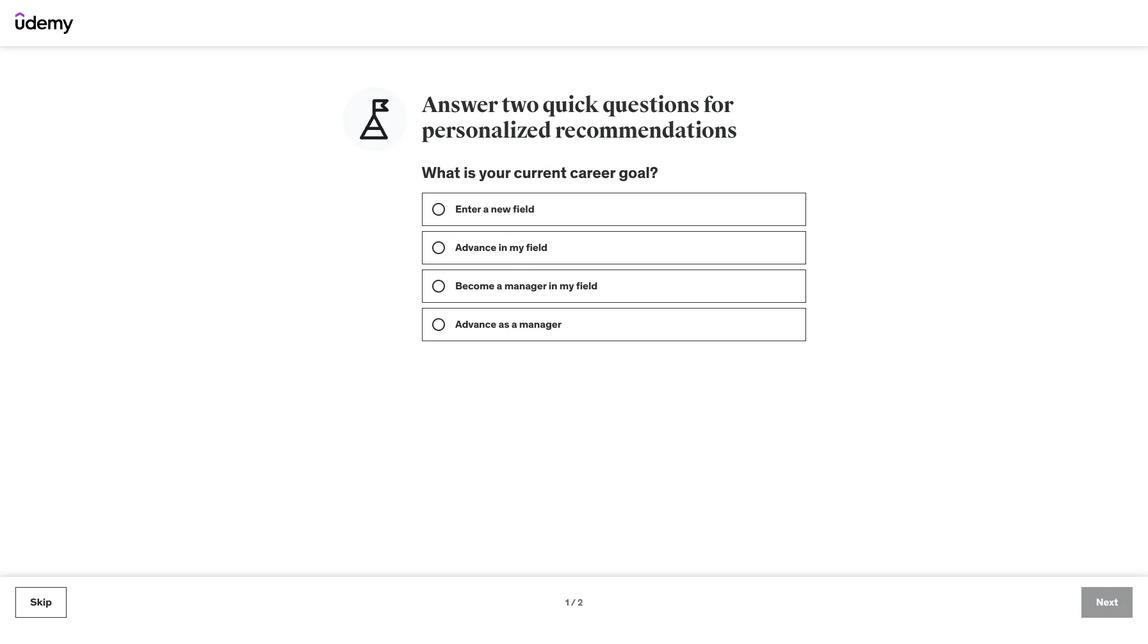 Task type: describe. For each thing, give the bounding box(es) containing it.
advance as a manager
[[455, 318, 562, 331]]

a for manager
[[497, 279, 502, 292]]

quick
[[543, 92, 599, 119]]

enter a new field
[[455, 202, 534, 215]]

for
[[704, 92, 734, 119]]

field for enter a new field
[[513, 202, 534, 215]]

2 vertical spatial field
[[576, 279, 598, 292]]

recommendations
[[555, 117, 738, 144]]

0 vertical spatial my
[[509, 241, 524, 254]]

field for advance in my field
[[526, 241, 548, 254]]

goal?
[[619, 163, 658, 183]]

skip
[[30, 596, 52, 609]]

new
[[491, 202, 511, 215]]

current
[[514, 163, 567, 183]]

1 vertical spatial my
[[560, 279, 574, 292]]

0 vertical spatial manager
[[504, 279, 546, 292]]

personalized
[[422, 117, 552, 144]]

1
[[566, 597, 570, 608]]

your
[[479, 163, 511, 183]]

next button
[[1082, 588, 1134, 618]]

1 horizontal spatial in
[[549, 279, 557, 292]]

skip link
[[15, 588, 67, 618]]

next
[[1097, 596, 1119, 609]]

0 vertical spatial in
[[498, 241, 507, 254]]

as
[[498, 318, 509, 331]]



Task type: locate. For each thing, give the bounding box(es) containing it.
1 horizontal spatial my
[[560, 279, 574, 292]]

0 vertical spatial a
[[483, 202, 489, 215]]

manager up "advance as a manager"
[[504, 279, 546, 292]]

0 horizontal spatial in
[[498, 241, 507, 254]]

1 vertical spatial advance
[[455, 318, 496, 331]]

in
[[498, 241, 507, 254], [549, 279, 557, 292]]

a right become
[[497, 279, 502, 292]]

advance
[[455, 241, 496, 254], [455, 318, 496, 331]]

field
[[513, 202, 534, 215], [526, 241, 548, 254], [576, 279, 598, 292]]

in down new
[[498, 241, 507, 254]]

1 vertical spatial manager
[[519, 318, 562, 331]]

enter
[[455, 202, 481, 215]]

in up "advance as a manager"
[[549, 279, 557, 292]]

1 vertical spatial field
[[526, 241, 548, 254]]

become a manager in my field
[[455, 279, 598, 292]]

manager right as on the bottom of page
[[519, 318, 562, 331]]

answer two quick questions for personalized recommendations
[[422, 92, 738, 144]]

advance for advance in my field
[[455, 241, 496, 254]]

advance up become
[[455, 241, 496, 254]]

advance for advance as a manager
[[455, 318, 496, 331]]

1 vertical spatial a
[[497, 279, 502, 292]]

0 horizontal spatial my
[[509, 241, 524, 254]]

advance left as on the bottom of page
[[455, 318, 496, 331]]

udemy image
[[15, 12, 74, 34]]

2 horizontal spatial a
[[511, 318, 517, 331]]

my
[[509, 241, 524, 254], [560, 279, 574, 292]]

2 vertical spatial a
[[511, 318, 517, 331]]

career
[[570, 163, 616, 183]]

a right as on the bottom of page
[[511, 318, 517, 331]]

what
[[422, 163, 461, 183]]

2 advance from the top
[[455, 318, 496, 331]]

answer
[[422, 92, 498, 119]]

1 advance from the top
[[455, 241, 496, 254]]

questions
[[603, 92, 700, 119]]

two
[[502, 92, 539, 119]]

is
[[464, 163, 476, 183]]

a left new
[[483, 202, 489, 215]]

a
[[483, 202, 489, 215], [497, 279, 502, 292], [511, 318, 517, 331]]

become
[[455, 279, 495, 292]]

0 vertical spatial field
[[513, 202, 534, 215]]

a for new
[[483, 202, 489, 215]]

advance in my field
[[455, 241, 548, 254]]

manager
[[504, 279, 546, 292], [519, 318, 562, 331]]

/
[[571, 597, 576, 608]]

0 horizontal spatial a
[[483, 202, 489, 215]]

what is your current career goal?
[[422, 163, 658, 183]]

1 / 2
[[566, 597, 583, 608]]

2
[[578, 597, 583, 608]]

1 horizontal spatial a
[[497, 279, 502, 292]]

0 vertical spatial advance
[[455, 241, 496, 254]]

1 vertical spatial in
[[549, 279, 557, 292]]



Task type: vqa. For each thing, say whether or not it's contained in the screenshot.
Pricing the &
no



